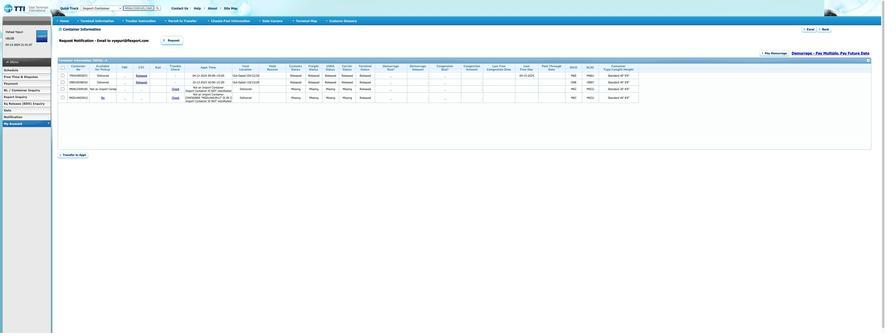 Task type: locate. For each thing, give the bounding box(es) containing it.
None text field
[[123, 6, 154, 11]]



Task type: describe. For each thing, give the bounding box(es) containing it.
login image
[[36, 30, 47, 42]]



Task type: vqa. For each thing, say whether or not it's contained in the screenshot.
text field
yes



